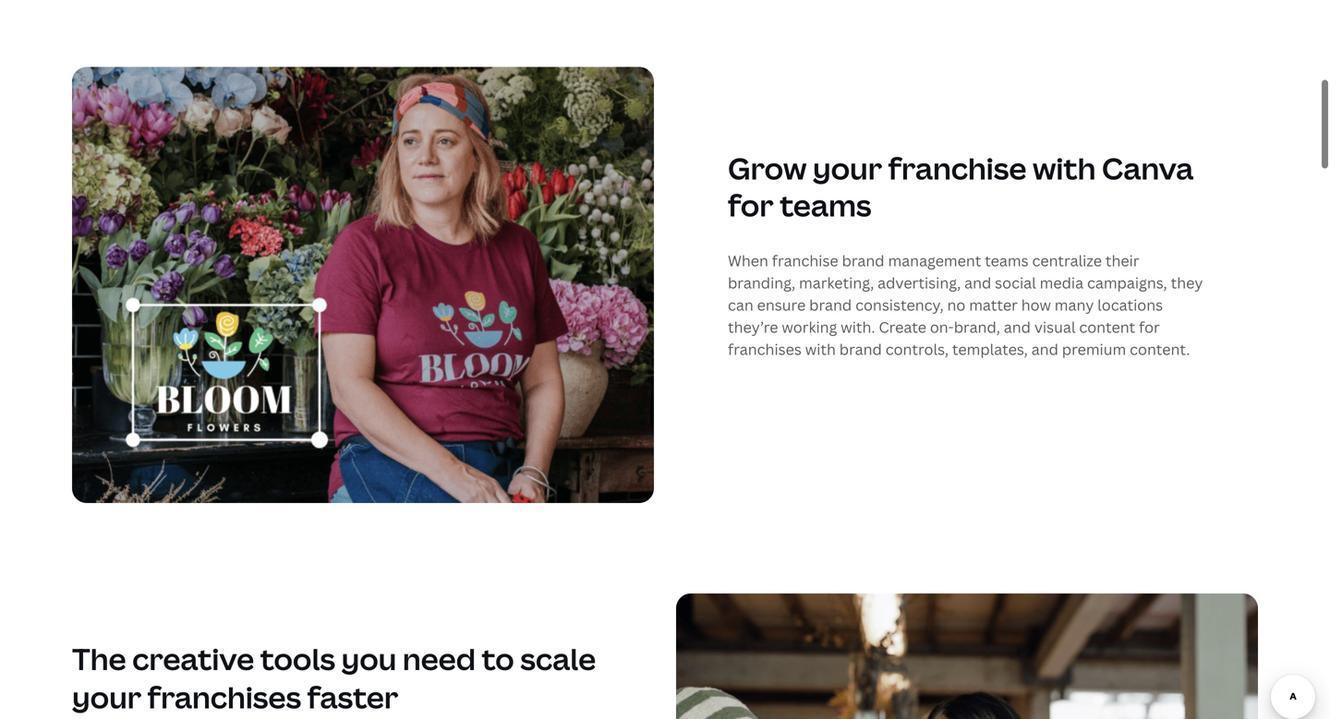 Task type: describe. For each thing, give the bounding box(es) containing it.
2 vertical spatial and
[[1032, 340, 1059, 360]]

scale
[[521, 639, 596, 680]]

0 horizontal spatial and
[[965, 273, 992, 293]]

need
[[403, 639, 476, 680]]

locations
[[1098, 295, 1164, 315]]

creative
[[132, 639, 254, 680]]

ensure
[[758, 295, 806, 315]]

brand,
[[954, 318, 1001, 337]]

when
[[728, 251, 769, 271]]

for inside grow your franchise with canva for teams
[[728, 185, 774, 226]]

how
[[1022, 295, 1052, 315]]

franchise inside when franchise brand management teams centralize their branding, marketing, advertising, and social media campaigns, they can ensure brand consistency, no matter how many locations they're working with. create on-brand, and visual content for franchises with brand controls, templates, and premium content.
[[772, 251, 839, 271]]

the
[[72, 639, 126, 680]]

advertising,
[[878, 273, 961, 293]]

to
[[482, 639, 515, 680]]

you
[[342, 639, 397, 680]]

campaigns,
[[1088, 273, 1168, 293]]

content
[[1080, 318, 1136, 337]]

they
[[1172, 273, 1204, 293]]

consistency,
[[856, 295, 944, 315]]

on-
[[931, 318, 954, 337]]

grow your franchise with canva for teams
[[728, 148, 1194, 226]]

teams inside grow your franchise with canva for teams
[[780, 185, 872, 226]]

templates,
[[953, 340, 1029, 360]]

your inside the creative tools you need to scale your franchises faster
[[72, 678, 142, 718]]

create
[[879, 318, 927, 337]]

when franchise brand management teams centralize their branding, marketing, advertising, and social media campaigns, they can ensure brand consistency, no matter how many locations they're working with. create on-brand, and visual content for franchises with brand controls, templates, and premium content.
[[728, 251, 1204, 360]]

can
[[728, 295, 754, 315]]

centralize
[[1033, 251, 1103, 271]]

media
[[1040, 273, 1084, 293]]

branding,
[[728, 273, 796, 293]]

marketing,
[[799, 273, 875, 293]]



Task type: vqa. For each thing, say whether or not it's contained in the screenshot.
'Notes' button
no



Task type: locate. For each thing, give the bounding box(es) containing it.
0 vertical spatial with
[[1033, 148, 1096, 189]]

1 vertical spatial franchises
[[148, 678, 301, 718]]

with down working
[[806, 340, 836, 360]]

and down visual
[[1032, 340, 1059, 360]]

brand down the marketing,
[[810, 295, 852, 315]]

and
[[965, 273, 992, 293], [1004, 318, 1031, 337], [1032, 340, 1059, 360]]

grow
[[728, 148, 807, 189]]

0 vertical spatial your
[[813, 148, 883, 189]]

for
[[728, 185, 774, 226], [1140, 318, 1161, 337]]

controls,
[[886, 340, 949, 360]]

1 vertical spatial your
[[72, 678, 142, 718]]

1 vertical spatial and
[[1004, 318, 1031, 337]]

0 vertical spatial franchises
[[728, 340, 802, 360]]

many
[[1055, 295, 1095, 315]]

brand
[[842, 251, 885, 271], [810, 295, 852, 315], [840, 340, 883, 360]]

social
[[996, 273, 1037, 293]]

0 horizontal spatial franchises
[[148, 678, 301, 718]]

franchises
[[728, 340, 802, 360], [148, 678, 301, 718]]

with.
[[841, 318, 876, 337]]

the creative tools you need to scale your franchises faster
[[72, 639, 596, 718]]

0 vertical spatial for
[[728, 185, 774, 226]]

with inside when franchise brand management teams centralize their branding, marketing, advertising, and social media campaigns, they can ensure brand consistency, no matter how many locations they're working with. create on-brand, and visual content for franchises with brand controls, templates, and premium content.
[[806, 340, 836, 360]]

1 horizontal spatial with
[[1033, 148, 1096, 189]]

0 vertical spatial and
[[965, 273, 992, 293]]

1 vertical spatial with
[[806, 340, 836, 360]]

teams inside when franchise brand management teams centralize their branding, marketing, advertising, and social media campaigns, they can ensure brand consistency, no matter how many locations they're working with. create on-brand, and visual content for franchises with brand controls, templates, and premium content.
[[985, 251, 1029, 271]]

for up when
[[728, 185, 774, 226]]

1 horizontal spatial and
[[1004, 318, 1031, 337]]

1 vertical spatial for
[[1140, 318, 1161, 337]]

their
[[1106, 251, 1140, 271]]

teams up the marketing,
[[780, 185, 872, 226]]

teams up social
[[985, 251, 1029, 271]]

teams
[[780, 185, 872, 226], [985, 251, 1029, 271]]

your inside grow your franchise with canva for teams
[[813, 148, 883, 189]]

0 horizontal spatial your
[[72, 678, 142, 718]]

1 vertical spatial brand
[[810, 295, 852, 315]]

1 horizontal spatial for
[[1140, 318, 1161, 337]]

your
[[813, 148, 883, 189], [72, 678, 142, 718]]

brand down the with.
[[840, 340, 883, 360]]

premium
[[1063, 340, 1127, 360]]

1 vertical spatial teams
[[985, 251, 1029, 271]]

1 horizontal spatial franchises
[[728, 340, 802, 360]]

brand up the marketing,
[[842, 251, 885, 271]]

0 horizontal spatial with
[[806, 340, 836, 360]]

for inside when franchise brand management teams centralize their branding, marketing, advertising, and social media campaigns, they can ensure brand consistency, no matter how many locations they're working with. create on-brand, and visual content for franchises with brand controls, templates, and premium content.
[[1140, 318, 1161, 337]]

1 horizontal spatial your
[[813, 148, 883, 189]]

content.
[[1130, 340, 1191, 360]]

management
[[889, 251, 982, 271]]

and up matter
[[965, 273, 992, 293]]

example of flower shop design created in canva image
[[72, 67, 654, 504]]

1 vertical spatial franchise
[[772, 251, 839, 271]]

with inside grow your franchise with canva for teams
[[1033, 148, 1096, 189]]

working
[[782, 318, 838, 337]]

0 horizontal spatial teams
[[780, 185, 872, 226]]

with left canva
[[1033, 148, 1096, 189]]

with
[[1033, 148, 1096, 189], [806, 340, 836, 360]]

2 horizontal spatial and
[[1032, 340, 1059, 360]]

2 vertical spatial brand
[[840, 340, 883, 360]]

matter
[[970, 295, 1018, 315]]

franchises inside the creative tools you need to scale your franchises faster
[[148, 678, 301, 718]]

1 horizontal spatial teams
[[985, 251, 1029, 271]]

franchise
[[889, 148, 1027, 189], [772, 251, 839, 271]]

tools
[[260, 639, 336, 680]]

for up content.
[[1140, 318, 1161, 337]]

0 horizontal spatial franchise
[[772, 251, 839, 271]]

0 vertical spatial brand
[[842, 251, 885, 271]]

0 horizontal spatial for
[[728, 185, 774, 226]]

0 vertical spatial teams
[[780, 185, 872, 226]]

three people collaborating over designs in front of laptop image
[[677, 594, 1259, 720]]

1 horizontal spatial franchise
[[889, 148, 1027, 189]]

canva
[[1102, 148, 1194, 189]]

they're
[[728, 318, 779, 337]]

and down how
[[1004, 318, 1031, 337]]

0 vertical spatial franchise
[[889, 148, 1027, 189]]

franchises inside when franchise brand management teams centralize their branding, marketing, advertising, and social media campaigns, they can ensure brand consistency, no matter how many locations they're working with. create on-brand, and visual content for franchises with brand controls, templates, and premium content.
[[728, 340, 802, 360]]

no
[[948, 295, 966, 315]]

faster
[[307, 678, 399, 718]]

franchise inside grow your franchise with canva for teams
[[889, 148, 1027, 189]]

visual
[[1035, 318, 1076, 337]]



